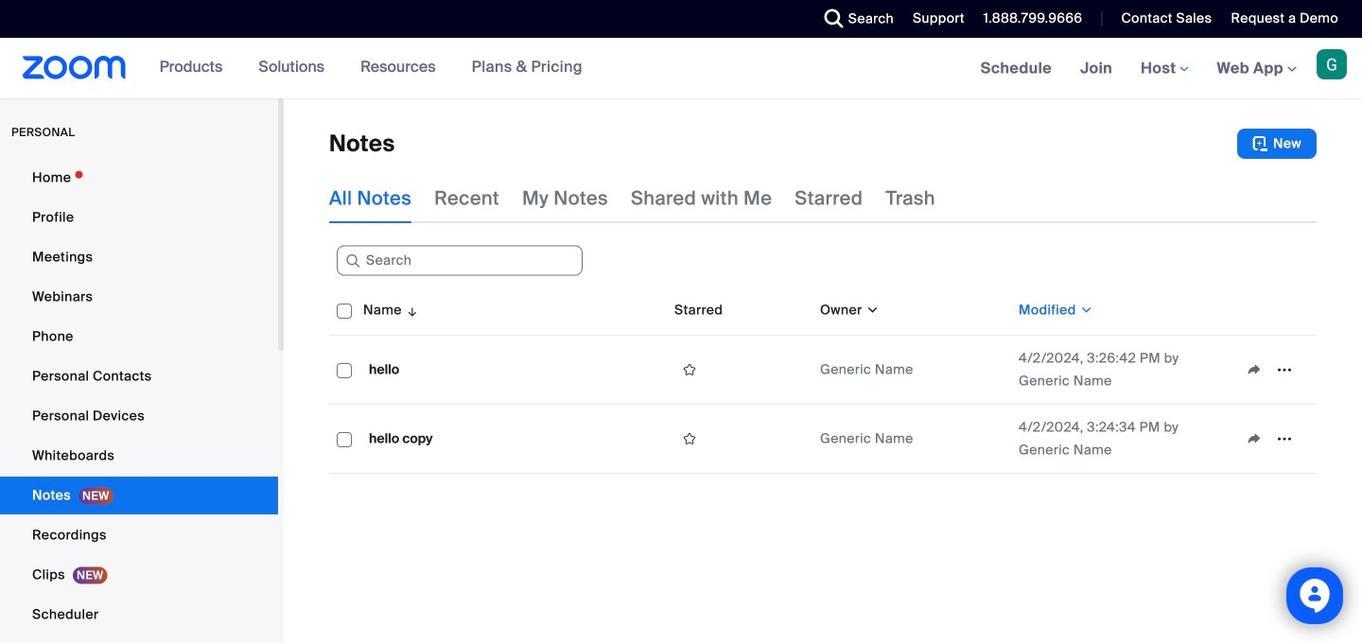 Task type: locate. For each thing, give the bounding box(es) containing it.
share image
[[1239, 430, 1270, 447]]

more options for hello image
[[1270, 361, 1300, 378]]

banner
[[0, 38, 1362, 100]]

tabs of all notes page tab list
[[329, 174, 935, 223]]

profile picture image
[[1317, 49, 1347, 79]]

more options for hello copy image
[[1270, 430, 1300, 447]]

application
[[329, 286, 1317, 474], [675, 356, 805, 384], [1239, 356, 1309, 384], [675, 425, 805, 453], [1239, 425, 1309, 453]]

Search text field
[[337, 246, 583, 276]]

arrow down image
[[402, 299, 419, 322]]



Task type: describe. For each thing, give the bounding box(es) containing it.
zoom logo image
[[23, 56, 126, 79]]

personal menu menu
[[0, 159, 278, 643]]

product information navigation
[[145, 38, 597, 98]]

share image
[[1239, 361, 1270, 378]]

meetings navigation
[[967, 38, 1362, 100]]



Task type: vqa. For each thing, say whether or not it's contained in the screenshot.
1st option group from the top of the page
no



